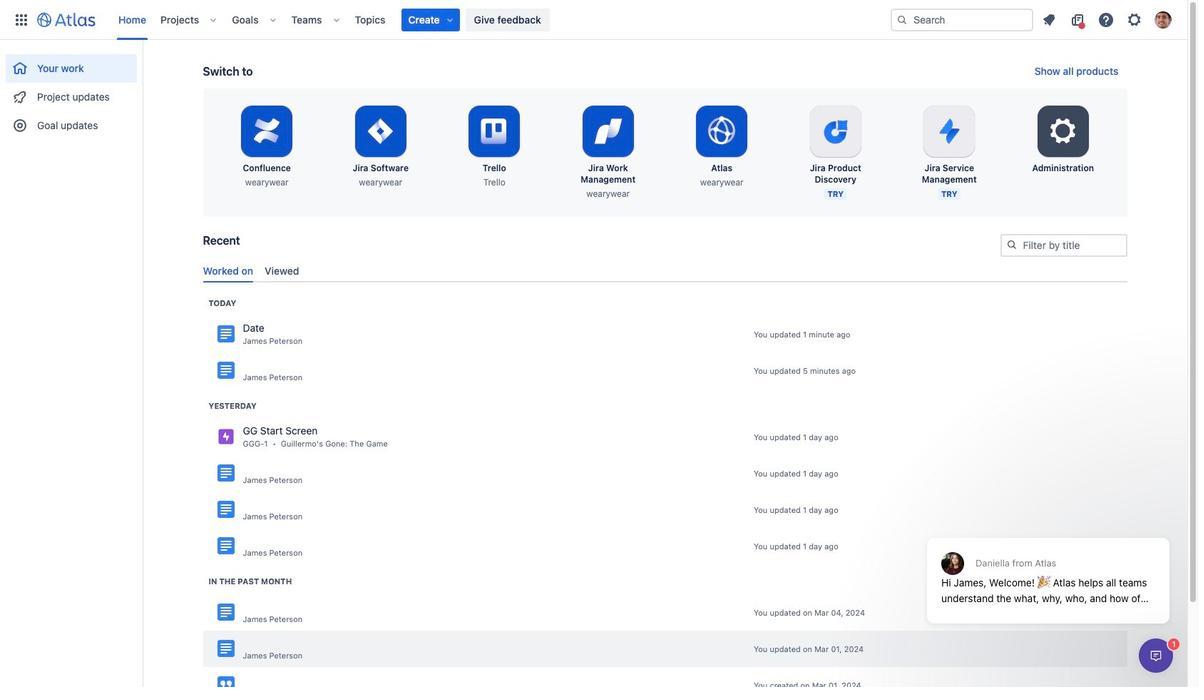 Task type: vqa. For each thing, say whether or not it's contained in the screenshot.
first confluence image from the bottom
yes



Task type: describe. For each thing, give the bounding box(es) containing it.
search image
[[1007, 239, 1018, 251]]

help image
[[1098, 11, 1115, 28]]

4 confluence image from the top
[[217, 538, 234, 555]]

top element
[[9, 0, 891, 40]]

3 confluence image from the top
[[217, 501, 234, 518]]

1 heading from the top
[[209, 297, 236, 309]]

2 confluence image from the top
[[217, 465, 234, 482]]

1 confluence image from the top
[[217, 362, 234, 379]]

search image
[[897, 14, 909, 25]]

Search field
[[891, 8, 1034, 31]]

2 confluence image from the top
[[217, 640, 234, 658]]

switch to... image
[[13, 11, 30, 28]]

account image
[[1155, 11, 1173, 28]]

3 heading from the top
[[209, 576, 292, 587]]



Task type: locate. For each thing, give the bounding box(es) containing it.
1 confluence image from the top
[[217, 326, 234, 343]]

banner
[[0, 0, 1188, 40]]

6 confluence image from the top
[[217, 677, 234, 687]]

0 vertical spatial heading
[[209, 297, 236, 309]]

tab list
[[197, 259, 1134, 283]]

dialog
[[921, 503, 1178, 634]]

1 vertical spatial confluence image
[[217, 640, 234, 658]]

2 heading from the top
[[209, 400, 257, 412]]

Filter by title field
[[1002, 236, 1127, 255]]

settings image
[[1047, 114, 1081, 148]]

0 vertical spatial confluence image
[[217, 326, 234, 343]]

2 vertical spatial heading
[[209, 576, 292, 587]]

notifications image
[[1041, 11, 1058, 28]]

confluence image
[[217, 362, 234, 379], [217, 465, 234, 482], [217, 501, 234, 518], [217, 538, 234, 555], [217, 604, 234, 621], [217, 677, 234, 687]]

1 vertical spatial heading
[[209, 400, 257, 412]]

5 confluence image from the top
[[217, 604, 234, 621]]

confluence image
[[217, 326, 234, 343], [217, 640, 234, 658]]

settings image
[[1127, 11, 1144, 28]]

heading
[[209, 297, 236, 309], [209, 400, 257, 412], [209, 576, 292, 587]]

jira image
[[217, 428, 234, 446]]

group
[[6, 40, 137, 144]]



